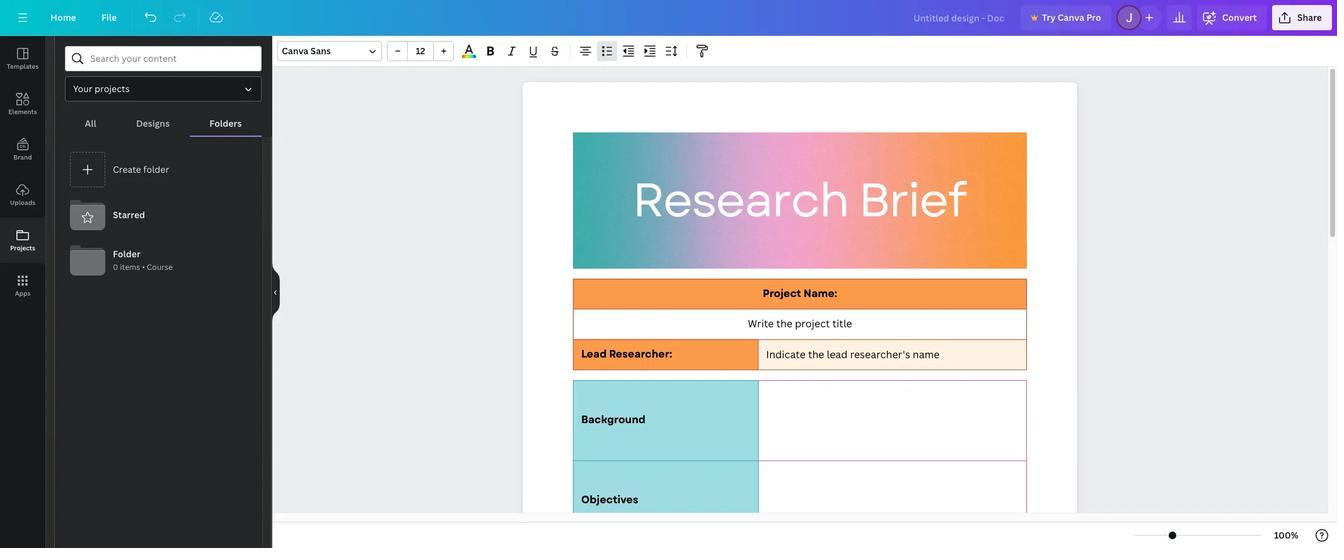 Task type: locate. For each thing, give the bounding box(es) containing it.
create
[[113, 163, 141, 175]]

all button
[[65, 112, 116, 136]]

research brief
[[633, 166, 966, 234]]

Search your content search field
[[90, 47, 254, 71]]

color range image
[[462, 55, 476, 58]]

Research Brief text field
[[523, 82, 1078, 548]]

pro
[[1087, 11, 1102, 23]]

0 horizontal spatial canva
[[282, 45, 309, 57]]

home link
[[40, 5, 86, 30]]

canva right try
[[1058, 11, 1085, 23]]

1 horizontal spatial canva
[[1058, 11, 1085, 23]]

try canva pro
[[1042, 11, 1102, 23]]

convert
[[1223, 11, 1257, 23]]

folder
[[143, 163, 169, 175]]

group
[[387, 41, 454, 61]]

0
[[113, 262, 118, 273]]

elements
[[8, 107, 37, 116]]

side panel tab list
[[0, 36, 45, 308]]

folders button
[[190, 112, 262, 136]]

templates button
[[0, 36, 45, 81]]

0 vertical spatial canva
[[1058, 11, 1085, 23]]

starred button
[[65, 192, 252, 238]]

share
[[1298, 11, 1322, 23]]

Design title text field
[[904, 5, 1016, 30]]

canva left sans
[[282, 45, 309, 57]]

designs button
[[116, 112, 190, 136]]

your projects
[[73, 83, 130, 95]]

file
[[101, 11, 117, 23]]

try canva pro button
[[1021, 5, 1112, 30]]

brand
[[13, 153, 32, 161]]

sans
[[311, 45, 331, 57]]

projects
[[10, 243, 35, 252]]

canva inside button
[[1058, 11, 1085, 23]]

canva
[[1058, 11, 1085, 23], [282, 45, 309, 57]]

canva inside dropdown button
[[282, 45, 309, 57]]

folders
[[210, 117, 242, 129]]

•
[[142, 262, 145, 273]]

1 vertical spatial canva
[[282, 45, 309, 57]]

100% button
[[1266, 525, 1307, 545]]

apps button
[[0, 263, 45, 308]]

projects
[[95, 83, 130, 95]]

folder
[[113, 248, 141, 260]]

your
[[73, 83, 92, 95]]



Task type: vqa. For each thing, say whether or not it's contained in the screenshot.
the No
no



Task type: describe. For each thing, give the bounding box(es) containing it.
items
[[120, 262, 140, 273]]

research
[[633, 166, 849, 234]]

100%
[[1275, 529, 1299, 541]]

uploads button
[[0, 172, 45, 218]]

try
[[1042, 11, 1056, 23]]

brand button
[[0, 127, 45, 172]]

brief
[[859, 166, 966, 234]]

folder 0 items • course
[[113, 248, 173, 273]]

all
[[85, 117, 96, 129]]

course
[[147, 262, 173, 273]]

projects button
[[0, 218, 45, 263]]

convert button
[[1197, 5, 1267, 30]]

canva sans button
[[277, 41, 382, 61]]

Select ownership filter button
[[65, 76, 262, 102]]

file button
[[91, 5, 127, 30]]

canva sans
[[282, 45, 331, 57]]

create folder
[[113, 163, 169, 175]]

– – number field
[[412, 45, 429, 57]]

home
[[50, 11, 76, 23]]

hide image
[[272, 262, 280, 322]]

share button
[[1273, 5, 1333, 30]]

starred
[[113, 209, 145, 221]]

uploads
[[10, 198, 35, 207]]

create folder button
[[65, 147, 252, 192]]

apps
[[15, 289, 31, 298]]

main menu bar
[[0, 0, 1338, 36]]

designs
[[136, 117, 170, 129]]

templates
[[7, 62, 39, 71]]

elements button
[[0, 81, 45, 127]]



